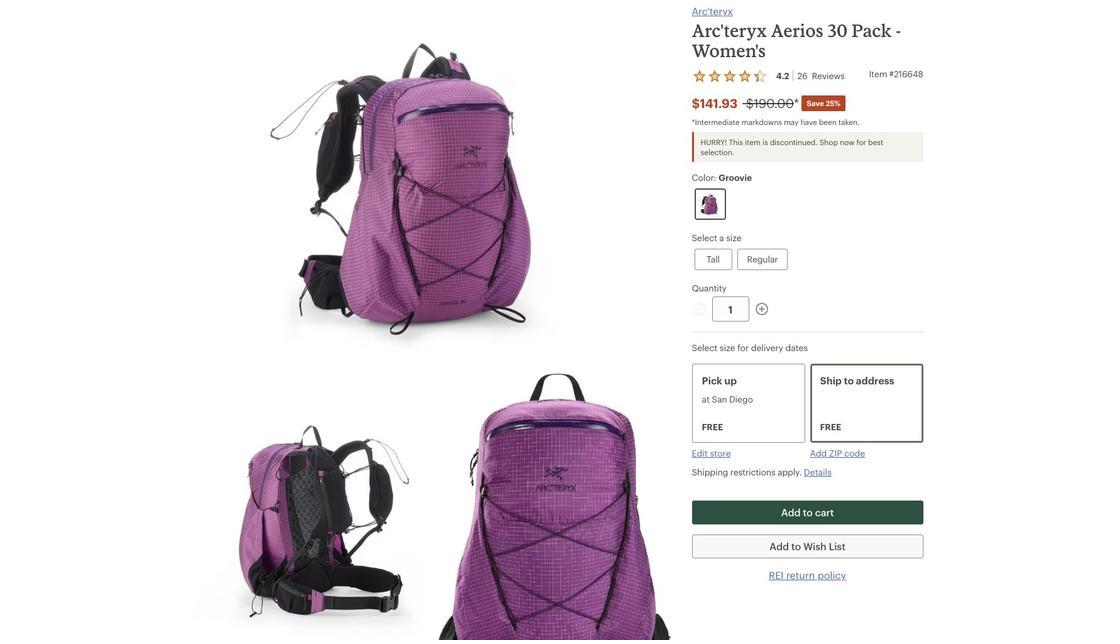 Task type: vqa. For each thing, say whether or not it's contained in the screenshot.
top Arc'teryx
yes



Task type: describe. For each thing, give the bounding box(es) containing it.
*intermediate markdowns may have been taken.
[[692, 118, 860, 126]]

tall button
[[695, 249, 732, 270]]

select a size element
[[692, 233, 924, 273]]

$141.93
[[692, 96, 738, 111]]

been
[[819, 118, 837, 126]]

save
[[807, 99, 824, 108]]

delivery
[[751, 343, 784, 353]]

color:
[[692, 172, 717, 183]]

restrictions
[[731, 467, 776, 478]]

add for add to wish list
[[770, 541, 789, 553]]

arc'teryx link
[[692, 4, 733, 18]]

select a size
[[692, 233, 742, 243]]

is
[[763, 138, 768, 147]]

have
[[801, 118, 817, 126]]

ship to address
[[821, 375, 895, 387]]

at san diego
[[702, 394, 753, 405]]

25%
[[826, 99, 841, 108]]

apply.
[[778, 467, 802, 478]]

quantity
[[692, 283, 727, 294]]

add to cart button
[[692, 501, 924, 525]]

list
[[829, 541, 846, 553]]

to for address
[[844, 375, 854, 387]]

color: groovie
[[692, 172, 752, 183]]

store
[[710, 448, 731, 459]]

color: groovie image
[[698, 192, 723, 217]]

at
[[702, 394, 710, 405]]

26 reviews
[[798, 70, 845, 81]]

-
[[896, 20, 902, 41]]

$190.00
[[746, 96, 794, 111]]

rei return policy button
[[769, 569, 847, 583]]

taken.
[[839, 118, 860, 126]]

details button
[[804, 467, 832, 479]]

30
[[828, 20, 848, 41]]

#216648
[[890, 69, 924, 79]]

select size for delivery dates
[[692, 343, 808, 353]]

zip
[[830, 448, 842, 459]]

decrement quantity image
[[692, 302, 707, 317]]

2 arc'teryx from the top
[[692, 20, 767, 41]]

edit store
[[692, 448, 731, 459]]

1 arc'teryx from the top
[[692, 5, 733, 17]]

for inside hurry! this item is discontinued. shop now for best selection.
[[857, 138, 867, 147]]

item
[[870, 69, 888, 79]]

pack
[[852, 20, 892, 41]]

shop
[[820, 138, 838, 147]]

aerios
[[771, 20, 824, 41]]

*intermediate
[[692, 118, 740, 126]]

wish
[[804, 541, 827, 553]]

shipping restrictions apply. details
[[692, 467, 832, 478]]

$141.93 $190.00 *
[[692, 96, 800, 111]]

address
[[856, 375, 895, 387]]

add to wish list button
[[692, 535, 924, 559]]

select for select size for delivery dates
[[692, 343, 718, 353]]

edit store button
[[692, 448, 731, 460]]

arc'teryx arc'teryx aerios 30 pack - women's
[[692, 5, 902, 61]]



Task type: locate. For each thing, give the bounding box(es) containing it.
0 vertical spatial add
[[810, 448, 827, 459]]

add for add zip code
[[810, 448, 827, 459]]

now
[[840, 138, 855, 147]]

reviews
[[812, 70, 845, 81]]

tall
[[707, 254, 720, 265]]

0 horizontal spatial free
[[702, 422, 724, 433]]

1 vertical spatial add
[[782, 507, 801, 519]]

shipping
[[692, 467, 729, 478]]

hurry! this item is discontinued. shop now for best selection.
[[701, 138, 884, 157]]

add left cart
[[782, 507, 801, 519]]

add left zip
[[810, 448, 827, 459]]

cart
[[815, 507, 834, 519]]

increment quantity image
[[754, 302, 770, 317]]

diego
[[730, 394, 753, 405]]

discontinued.
[[770, 138, 818, 147]]

select left a
[[692, 233, 718, 243]]

1 horizontal spatial free
[[821, 422, 842, 433]]

to for wish
[[792, 541, 802, 553]]

back view (groovie) image
[[189, 374, 423, 641]]

add zip code
[[810, 448, 866, 459]]

markdowns
[[742, 118, 782, 126]]

select for select a size
[[692, 233, 718, 243]]

selection.
[[701, 148, 735, 157]]

policy
[[818, 570, 847, 582]]

0 vertical spatial select
[[692, 233, 718, 243]]

item
[[745, 138, 761, 147]]

2 select from the top
[[692, 343, 718, 353]]

to right "ship"
[[844, 375, 854, 387]]

add inside button
[[770, 541, 789, 553]]

ship
[[821, 375, 842, 387]]

1 horizontal spatial to
[[803, 507, 813, 519]]

to for cart
[[803, 507, 813, 519]]

1 vertical spatial for
[[738, 343, 749, 353]]

groovie
[[719, 172, 752, 183]]

for
[[857, 138, 867, 147], [738, 343, 749, 353]]

1 horizontal spatial for
[[857, 138, 867, 147]]

0 horizontal spatial to
[[792, 541, 802, 553]]

1 vertical spatial select
[[692, 343, 718, 353]]

free up the edit store
[[702, 422, 724, 433]]

to inside popup button
[[803, 507, 813, 519]]

0 vertical spatial arc'teryx
[[692, 5, 733, 17]]

women's
[[692, 40, 766, 61]]

san
[[712, 394, 727, 405]]

add to wish list
[[770, 541, 846, 553]]

0 vertical spatial for
[[857, 138, 867, 147]]

arc'teryx up women's
[[692, 5, 733, 17]]

add inside popup button
[[782, 507, 801, 519]]

1 vertical spatial arc'teryx
[[692, 20, 767, 41]]

this
[[729, 138, 743, 147]]

1 vertical spatial size
[[720, 343, 736, 353]]

2 vertical spatial to
[[792, 541, 802, 553]]

select up pick
[[692, 343, 718, 353]]

free
[[702, 422, 724, 433], [821, 422, 842, 433]]

to left wish
[[792, 541, 802, 553]]

a
[[720, 233, 724, 243]]

add inside "button"
[[810, 448, 827, 459]]

2 horizontal spatial to
[[844, 375, 854, 387]]

2 vertical spatial add
[[770, 541, 789, 553]]

hurry!
[[701, 138, 727, 147]]

details
[[804, 467, 832, 478]]

to inside button
[[792, 541, 802, 553]]

4.2
[[776, 70, 790, 81]]

edit
[[692, 448, 708, 459]]

0 vertical spatial size
[[727, 233, 742, 243]]

arc'teryx
[[692, 5, 733, 17], [692, 20, 767, 41]]

*
[[794, 96, 800, 111]]

add for add to cart
[[782, 507, 801, 519]]

to
[[844, 375, 854, 387], [803, 507, 813, 519], [792, 541, 802, 553]]

may
[[784, 118, 799, 126]]

up
[[725, 375, 737, 387]]

pick up
[[702, 375, 737, 387]]

save 25%
[[807, 99, 841, 108]]

dates
[[786, 343, 808, 353]]

1 select from the top
[[692, 233, 718, 243]]

26
[[798, 70, 808, 81]]

free up zip
[[821, 422, 842, 433]]

code
[[845, 448, 866, 459]]

select
[[692, 233, 718, 243], [692, 343, 718, 353]]

pick
[[702, 375, 723, 387]]

None number field
[[712, 297, 749, 322]]

0 vertical spatial to
[[844, 375, 854, 387]]

add zip code button
[[810, 448, 866, 460]]

for left delivery
[[738, 343, 749, 353]]

rei
[[769, 570, 784, 582]]

0 horizontal spatial for
[[738, 343, 749, 353]]

item #216648
[[870, 69, 924, 79]]

arc'teryx down arc'teryx link
[[692, 20, 767, 41]]

1 vertical spatial to
[[803, 507, 813, 519]]

regular
[[748, 254, 778, 265]]

for right now
[[857, 138, 867, 147]]

rei return policy
[[769, 570, 847, 582]]

2 free from the left
[[821, 422, 842, 433]]

size up 'up'
[[720, 343, 736, 353]]

best
[[869, 138, 884, 147]]

add
[[810, 448, 827, 459], [782, 507, 801, 519], [770, 541, 789, 553]]

add up rei
[[770, 541, 789, 553]]

size right a
[[727, 233, 742, 243]]

regular button
[[737, 249, 788, 270]]

size
[[727, 233, 742, 243], [720, 343, 736, 353]]

return
[[787, 570, 815, 582]]

to left cart
[[803, 507, 813, 519]]

1 free from the left
[[702, 422, 724, 433]]

add to cart
[[782, 507, 834, 519]]



